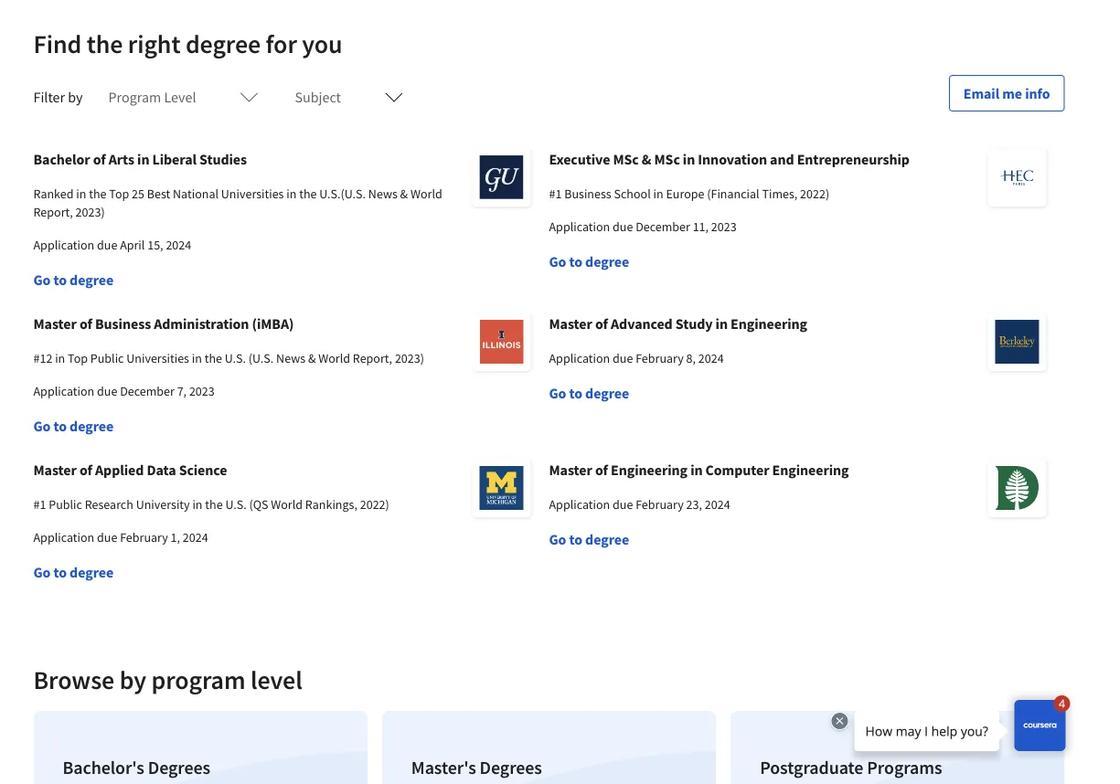 Task type: describe. For each thing, give the bounding box(es) containing it.
application due february 23, 2024
[[549, 497, 731, 513]]

go for executive msc & msc in innovation and entrepreneurship
[[549, 252, 567, 271]]

master's
[[412, 757, 476, 780]]

liberal
[[152, 150, 197, 168]]

#12
[[33, 350, 52, 367]]

engineering for computer
[[773, 461, 849, 479]]

application for master of applied data science
[[33, 530, 94, 546]]

email me info button
[[949, 75, 1065, 112]]

#12 in top public universities in the u.s. (u.s. news & world report, 2023)
[[33, 350, 424, 367]]

degree down application due december 7, 2023
[[70, 417, 114, 435]]

#1 for master of applied data science
[[33, 497, 46, 513]]

due for in
[[613, 219, 633, 235]]

program
[[151, 665, 246, 697]]

1 horizontal spatial public
[[90, 350, 124, 367]]

7,
[[177, 383, 187, 400]]

due for (imba)
[[97, 383, 117, 400]]

subject
[[295, 88, 341, 106]]

georgetown university image
[[473, 148, 531, 207]]

email me info
[[964, 84, 1051, 102]]

(financial
[[707, 186, 760, 202]]

#1 for executive msc & msc in innovation and entrepreneurship
[[549, 186, 562, 202]]

master of applied data science
[[33, 461, 227, 479]]

2023 for in
[[712, 219, 737, 235]]

11,
[[693, 219, 709, 235]]

degree down the application due february 23, 2024 at the bottom
[[586, 531, 630, 549]]

go to degree for bachelor of arts in liberal studies
[[33, 271, 114, 289]]

go to degree down the application due february 23, 2024 at the bottom
[[549, 531, 630, 549]]

degree down the application due december 11, 2023
[[586, 252, 630, 271]]

rankings,
[[305, 497, 358, 513]]

1 vertical spatial top
[[68, 350, 88, 367]]

to for executive msc & msc in innovation and entrepreneurship
[[569, 252, 583, 271]]

news inside the ranked in the top 25 best national universities in the u.s.(u.s. news & world report, 2023)
[[369, 186, 398, 202]]

2024 for application due april 15, 2024
[[166, 237, 191, 253]]

in right '#12'
[[55, 350, 65, 367]]

innovation
[[698, 150, 768, 168]]

in right study
[[716, 315, 728, 333]]

#1 business school in europe (financial times, 2022)
[[549, 186, 830, 202]]

master of business administration (imba)
[[33, 315, 294, 333]]

of for business
[[79, 315, 92, 333]]

2 vertical spatial world
[[271, 497, 303, 513]]

february for engineering
[[636, 497, 684, 513]]

2024 for application due february 1, 2024
[[183, 530, 208, 546]]

december for administration
[[120, 383, 175, 400]]

(u.s.
[[249, 350, 274, 367]]

2023) inside the ranked in the top 25 best national universities in the u.s.(u.s. news & world report, 2023)
[[76, 204, 105, 220]]

program level button
[[97, 75, 269, 119]]

by for browse
[[120, 665, 146, 697]]

advanced
[[611, 315, 673, 333]]

degrees for master's degrees
[[480, 757, 542, 780]]

due for liberal
[[97, 237, 117, 253]]

(qs
[[249, 497, 268, 513]]

level
[[164, 88, 196, 106]]

in right arts
[[137, 150, 150, 168]]

data
[[147, 461, 176, 479]]

15,
[[147, 237, 163, 253]]

university of illinois at urbana-champaign image
[[473, 313, 531, 371]]

application due february 1, 2024
[[33, 530, 208, 546]]

0 horizontal spatial business
[[95, 315, 151, 333]]

application due february 8, 2024
[[549, 350, 724, 367]]

application for bachelor of arts in liberal studies
[[33, 237, 94, 253]]

me
[[1003, 84, 1023, 102]]

you
[[302, 28, 343, 60]]

bachelor's degrees link
[[33, 712, 368, 785]]

email
[[964, 84, 1000, 102]]

december for msc
[[636, 219, 691, 235]]

1 vertical spatial u.s.
[[225, 497, 247, 513]]

master for master of engineering in computer engineering
[[549, 461, 593, 479]]

master's degrees
[[412, 757, 542, 780]]

application for executive msc & msc in innovation and entrepreneurship
[[549, 219, 610, 235]]

to for master of applied data science
[[54, 564, 67, 582]]

1 msc from the left
[[613, 150, 639, 168]]

degrees for bachelor's degrees
[[148, 757, 210, 780]]

filter by
[[33, 88, 83, 106]]

applied
[[95, 461, 144, 479]]

find
[[33, 28, 82, 60]]

degree down application due february 1, 2024 in the bottom of the page
[[70, 564, 114, 582]]

bachelor's
[[63, 757, 144, 780]]

of for arts
[[93, 150, 106, 168]]

postgraduate programs
[[760, 757, 943, 780]]

by for filter
[[68, 88, 83, 106]]

due down advanced
[[613, 350, 633, 367]]

go for bachelor of arts in liberal studies
[[33, 271, 51, 289]]

program
[[108, 88, 161, 106]]

go for master of business administration (imba)
[[33, 417, 51, 435]]

go to degree for master of applied data science
[[33, 564, 114, 582]]

application right university of illinois at urbana-champaign image
[[549, 350, 610, 367]]

executive msc & msc in innovation and entrepreneurship
[[549, 150, 910, 168]]

engineering up the application due february 23, 2024 at the bottom
[[611, 461, 688, 479]]

of for applied
[[79, 461, 92, 479]]

in right ranked on the left
[[76, 186, 86, 202]]

world inside the ranked in the top 25 best national universities in the u.s.(u.s. news & world report, 2023)
[[411, 186, 443, 202]]

arts
[[109, 150, 134, 168]]

master for master of applied data science
[[33, 461, 77, 479]]

program level
[[108, 88, 196, 106]]

8,
[[687, 350, 696, 367]]

research
[[85, 497, 133, 513]]

to for bachelor of arts in liberal studies
[[54, 271, 67, 289]]

to for master of business administration (imba)
[[54, 417, 67, 435]]

1,
[[171, 530, 180, 546]]

master of engineering in computer engineering
[[549, 461, 849, 479]]

1 horizontal spatial business
[[565, 186, 612, 202]]

2023 for (imba)
[[189, 383, 215, 400]]

administration
[[154, 315, 249, 333]]

find the right degree for you
[[33, 28, 343, 60]]

master of advanced study in engineering
[[549, 315, 808, 333]]

go to degree for executive msc & msc in innovation and entrepreneurship
[[549, 252, 630, 271]]

the down administration at the left top of the page
[[205, 350, 222, 367]]

engineering for in
[[731, 315, 808, 333]]

school
[[614, 186, 651, 202]]

0 vertical spatial &
[[642, 150, 652, 168]]

1 vertical spatial 2023)
[[395, 350, 424, 367]]

1 vertical spatial news
[[276, 350, 306, 367]]

0 vertical spatial 2022)
[[801, 186, 830, 202]]



Task type: vqa. For each thing, say whether or not it's contained in the screenshot.


Task type: locate. For each thing, give the bounding box(es) containing it.
1 vertical spatial #1
[[33, 497, 46, 513]]

0 horizontal spatial degrees
[[148, 757, 210, 780]]

by
[[68, 88, 83, 106], [120, 665, 146, 697]]

1 horizontal spatial by
[[120, 665, 146, 697]]

master up '#12'
[[33, 315, 77, 333]]

go to degree down application due december 7, 2023
[[33, 417, 114, 435]]

0 vertical spatial 2023
[[712, 219, 737, 235]]

2 vertical spatial &
[[308, 350, 316, 367]]

go to degree for master of business administration (imba)
[[33, 417, 114, 435]]

1 horizontal spatial news
[[369, 186, 398, 202]]

0 horizontal spatial public
[[49, 497, 82, 513]]

to down "application due april 15, 2024"
[[54, 271, 67, 289]]

1 vertical spatial by
[[120, 665, 146, 697]]

go to degree down application due february 1, 2024 in the bottom of the page
[[33, 564, 114, 582]]

hec paris image
[[988, 148, 1047, 207]]

in right the 'school'
[[654, 186, 664, 202]]

bachelor
[[33, 150, 90, 168]]

0 horizontal spatial msc
[[613, 150, 639, 168]]

and
[[770, 150, 795, 168]]

computer
[[706, 461, 770, 479]]

world right the (u.s.
[[319, 350, 350, 367]]

1 degrees from the left
[[148, 757, 210, 780]]

december left 7,
[[120, 383, 175, 400]]

0 vertical spatial february
[[636, 350, 684, 367]]

february left 8,
[[636, 350, 684, 367]]

december
[[636, 219, 691, 235], [120, 383, 175, 400]]

by right filter at the top left of the page
[[68, 88, 83, 106]]

of left applied
[[79, 461, 92, 479]]

report, inside the ranked in the top 25 best national universities in the u.s.(u.s. news & world report, 2023)
[[33, 204, 73, 220]]

0 vertical spatial #1
[[549, 186, 562, 202]]

(imba)
[[252, 315, 294, 333]]

go to degree down application due february 8, 2024
[[549, 384, 630, 403]]

application due december 7, 2023
[[33, 383, 215, 400]]

0 horizontal spatial report,
[[33, 204, 73, 220]]

right
[[128, 28, 181, 60]]

1 horizontal spatial december
[[636, 219, 691, 235]]

0 vertical spatial report,
[[33, 204, 73, 220]]

2023 right 11,
[[712, 219, 737, 235]]

#1 left research
[[33, 497, 46, 513]]

0 vertical spatial by
[[68, 88, 83, 106]]

list
[[26, 704, 1073, 785]]

times,
[[762, 186, 798, 202]]

master
[[33, 315, 77, 333], [549, 315, 593, 333], [33, 461, 77, 479], [549, 461, 593, 479]]

to
[[569, 252, 583, 271], [54, 271, 67, 289], [569, 384, 583, 403], [54, 417, 67, 435], [569, 531, 583, 549], [54, 564, 67, 582]]

& up the 'school'
[[642, 150, 652, 168]]

1 horizontal spatial report,
[[353, 350, 393, 367]]

engineering right computer
[[773, 461, 849, 479]]

due left 7,
[[97, 383, 117, 400]]

entrepreneurship
[[797, 150, 910, 168]]

subject button
[[284, 75, 414, 119]]

in right university
[[192, 497, 203, 513]]

2 horizontal spatial &
[[642, 150, 652, 168]]

europe
[[666, 186, 705, 202]]

february
[[636, 350, 684, 367], [636, 497, 684, 513], [120, 530, 168, 546]]

universities inside the ranked in the top 25 best national universities in the u.s.(u.s. news & world report, 2023)
[[221, 186, 284, 202]]

1 horizontal spatial &
[[400, 186, 408, 202]]

1 vertical spatial december
[[120, 383, 175, 400]]

public
[[90, 350, 124, 367], [49, 497, 82, 513]]

2024 right 8,
[[699, 350, 724, 367]]

news right the (u.s.
[[276, 350, 306, 367]]

2 horizontal spatial world
[[411, 186, 443, 202]]

23,
[[687, 497, 703, 513]]

to down the application due february 23, 2024 at the bottom
[[569, 531, 583, 549]]

1 vertical spatial 2023
[[189, 383, 215, 400]]

of left advanced
[[595, 315, 608, 333]]

0 vertical spatial business
[[565, 186, 612, 202]]

2022) right rankings, on the left bottom of the page
[[360, 497, 390, 513]]

application for master of business administration (imba)
[[33, 383, 94, 400]]

business up application due december 7, 2023
[[95, 315, 151, 333]]

u.s.(u.s.
[[320, 186, 366, 202]]

& right the (u.s.
[[308, 350, 316, 367]]

go
[[549, 252, 567, 271], [33, 271, 51, 289], [549, 384, 567, 403], [33, 417, 51, 435], [549, 531, 567, 549], [33, 564, 51, 582]]

application due december 11, 2023
[[549, 219, 737, 235]]

best
[[147, 186, 170, 202]]

#1 public research university in the u.s. (qs world rankings, 2022)
[[33, 497, 390, 513]]

top left 25
[[109, 186, 129, 202]]

of for engineering
[[595, 461, 608, 479]]

go for master of applied data science
[[33, 564, 51, 582]]

ranked
[[33, 186, 74, 202]]

due for science
[[97, 530, 117, 546]]

2 msc from the left
[[655, 150, 680, 168]]

to down application due february 1, 2024 in the bottom of the page
[[54, 564, 67, 582]]

news
[[369, 186, 398, 202], [276, 350, 306, 367]]

application down research
[[33, 530, 94, 546]]

application down ranked on the left
[[33, 237, 94, 253]]

0 vertical spatial 2023)
[[76, 204, 105, 220]]

dartmouth college image
[[988, 459, 1047, 518]]

public left research
[[49, 497, 82, 513]]

to down application due december 7, 2023
[[54, 417, 67, 435]]

1 horizontal spatial 2023
[[712, 219, 737, 235]]

top inside the ranked in the top 25 best national universities in the u.s.(u.s. news & world report, 2023)
[[109, 186, 129, 202]]

&
[[642, 150, 652, 168], [400, 186, 408, 202], [308, 350, 316, 367]]

2024 right 1,
[[183, 530, 208, 546]]

executive
[[549, 150, 611, 168]]

go to degree down the application due december 11, 2023
[[549, 252, 630, 271]]

0 horizontal spatial top
[[68, 350, 88, 367]]

of up the application due february 23, 2024 at the bottom
[[595, 461, 608, 479]]

in up #1 business school in europe (financial times, 2022)
[[683, 150, 696, 168]]

0 horizontal spatial &
[[308, 350, 316, 367]]

msc up the 'school'
[[613, 150, 639, 168]]

to down application due february 8, 2024
[[569, 384, 583, 403]]

1 horizontal spatial #1
[[549, 186, 562, 202]]

news right the u.s.(u.s.
[[369, 186, 398, 202]]

filter
[[33, 88, 65, 106]]

to down the application due december 11, 2023
[[569, 252, 583, 271]]

2024 right 23,
[[705, 497, 731, 513]]

& inside the ranked in the top 25 best national universities in the u.s.(u.s. news & world report, 2023)
[[400, 186, 408, 202]]

2023)
[[76, 204, 105, 220], [395, 350, 424, 367]]

the left the u.s.(u.s.
[[299, 186, 317, 202]]

0 horizontal spatial world
[[271, 497, 303, 513]]

top right '#12'
[[68, 350, 88, 367]]

u.s.
[[225, 350, 246, 367], [225, 497, 247, 513]]

1 horizontal spatial 2023)
[[395, 350, 424, 367]]

1 vertical spatial universities
[[127, 350, 189, 367]]

in left the u.s.(u.s.
[[287, 186, 297, 202]]

the
[[87, 28, 123, 60], [89, 186, 107, 202], [299, 186, 317, 202], [205, 350, 222, 367], [205, 497, 223, 513]]

of for advanced
[[595, 315, 608, 333]]

1 vertical spatial february
[[636, 497, 684, 513]]

1 vertical spatial &
[[400, 186, 408, 202]]

2024 for application due february 8, 2024
[[699, 350, 724, 367]]

msc up the europe
[[655, 150, 680, 168]]

0 horizontal spatial 2023
[[189, 383, 215, 400]]

2022)
[[801, 186, 830, 202], [360, 497, 390, 513]]

level
[[251, 665, 303, 697]]

0 horizontal spatial #1
[[33, 497, 46, 513]]

degree left for
[[186, 28, 261, 60]]

0 horizontal spatial december
[[120, 383, 175, 400]]

2024 right 15,
[[166, 237, 191, 253]]

u.s. left (qs
[[225, 497, 247, 513]]

world
[[411, 186, 443, 202], [319, 350, 350, 367], [271, 497, 303, 513]]

of up application due december 7, 2023
[[79, 315, 92, 333]]

browse by program level
[[33, 665, 303, 697]]

business down executive
[[565, 186, 612, 202]]

& right the u.s.(u.s.
[[400, 186, 408, 202]]

universities down master of business administration (imba)
[[127, 350, 189, 367]]

master for master of advanced study in engineering
[[549, 315, 593, 333]]

2024 for application due february 23, 2024
[[705, 497, 731, 513]]

degree down application due february 8, 2024
[[586, 384, 630, 403]]

1 vertical spatial business
[[95, 315, 151, 333]]

of
[[93, 150, 106, 168], [79, 315, 92, 333], [595, 315, 608, 333], [79, 461, 92, 479], [595, 461, 608, 479]]

in
[[137, 150, 150, 168], [683, 150, 696, 168], [76, 186, 86, 202], [287, 186, 297, 202], [654, 186, 664, 202], [716, 315, 728, 333], [55, 350, 65, 367], [192, 350, 202, 367], [691, 461, 703, 479], [192, 497, 203, 513]]

programs
[[868, 757, 943, 780]]

february left 1,
[[120, 530, 168, 546]]

0 vertical spatial world
[[411, 186, 443, 202]]

december left 11,
[[636, 219, 691, 235]]

bachelor's degrees
[[63, 757, 210, 780]]

go to degree
[[549, 252, 630, 271], [33, 271, 114, 289], [549, 384, 630, 403], [33, 417, 114, 435], [549, 531, 630, 549], [33, 564, 114, 582]]

due down the 'school'
[[613, 219, 633, 235]]

february left 23,
[[636, 497, 684, 513]]

0 vertical spatial public
[[90, 350, 124, 367]]

1 horizontal spatial universities
[[221, 186, 284, 202]]

world right (qs
[[271, 497, 303, 513]]

1 vertical spatial 2022)
[[360, 497, 390, 513]]

top
[[109, 186, 129, 202], [68, 350, 88, 367]]

1 vertical spatial world
[[319, 350, 350, 367]]

of left arts
[[93, 150, 106, 168]]

#1
[[549, 186, 562, 202], [33, 497, 46, 513]]

0 vertical spatial news
[[369, 186, 398, 202]]

application due april 15, 2024
[[33, 237, 191, 253]]

msc
[[613, 150, 639, 168], [655, 150, 680, 168]]

bachelor of arts in liberal studies
[[33, 150, 247, 168]]

0 horizontal spatial 2023)
[[76, 204, 105, 220]]

by right browse
[[120, 665, 146, 697]]

postgraduate programs link
[[731, 712, 1065, 785]]

due
[[613, 219, 633, 235], [97, 237, 117, 253], [613, 350, 633, 367], [97, 383, 117, 400], [613, 497, 633, 513], [97, 530, 117, 546]]

1 horizontal spatial 2022)
[[801, 186, 830, 202]]

due left 23,
[[613, 497, 633, 513]]

degrees right bachelor's
[[148, 757, 210, 780]]

application down executive
[[549, 219, 610, 235]]

0 horizontal spatial by
[[68, 88, 83, 106]]

master right university of michigan image
[[549, 461, 593, 479]]

0 vertical spatial u.s.
[[225, 350, 246, 367]]

the down the science
[[205, 497, 223, 513]]

2022) right the "times," on the right top of the page
[[801, 186, 830, 202]]

postgraduate
[[760, 757, 864, 780]]

degree down "application due april 15, 2024"
[[70, 271, 114, 289]]

1 horizontal spatial world
[[319, 350, 350, 367]]

university of michigan image
[[473, 459, 531, 518]]

report,
[[33, 204, 73, 220], [353, 350, 393, 367]]

universities
[[221, 186, 284, 202], [127, 350, 189, 367]]

science
[[179, 461, 227, 479]]

0 vertical spatial top
[[109, 186, 129, 202]]

info
[[1026, 84, 1051, 102]]

world left georgetown university "image"
[[411, 186, 443, 202]]

master left advanced
[[549, 315, 593, 333]]

the left 25
[[89, 186, 107, 202]]

study
[[676, 315, 713, 333]]

go to degree down "application due april 15, 2024"
[[33, 271, 114, 289]]

1 horizontal spatial msc
[[655, 150, 680, 168]]

0 vertical spatial universities
[[221, 186, 284, 202]]

university of california, berkeley image
[[988, 313, 1047, 371]]

degree
[[186, 28, 261, 60], [586, 252, 630, 271], [70, 271, 114, 289], [586, 384, 630, 403], [70, 417, 114, 435], [586, 531, 630, 549], [70, 564, 114, 582]]

browse
[[33, 665, 115, 697]]

business
[[565, 186, 612, 202], [95, 315, 151, 333]]

2023 right 7,
[[189, 383, 215, 400]]

list containing bachelor's degrees
[[26, 704, 1073, 785]]

due down research
[[97, 530, 117, 546]]

0 horizontal spatial news
[[276, 350, 306, 367]]

application right university of michigan image
[[549, 497, 610, 513]]

u.s. left the (u.s.
[[225, 350, 246, 367]]

national
[[173, 186, 219, 202]]

public up application due december 7, 2023
[[90, 350, 124, 367]]

engineering right study
[[731, 315, 808, 333]]

studies
[[199, 150, 247, 168]]

1 horizontal spatial top
[[109, 186, 129, 202]]

for
[[266, 28, 297, 60]]

master left applied
[[33, 461, 77, 479]]

0 horizontal spatial 2022)
[[360, 497, 390, 513]]

#1 down executive
[[549, 186, 562, 202]]

master for master of business administration (imba)
[[33, 315, 77, 333]]

0 vertical spatial december
[[636, 219, 691, 235]]

25
[[132, 186, 145, 202]]

0 horizontal spatial universities
[[127, 350, 189, 367]]

2 degrees from the left
[[480, 757, 542, 780]]

1 horizontal spatial degrees
[[480, 757, 542, 780]]

in up 23,
[[691, 461, 703, 479]]

in down administration at the left top of the page
[[192, 350, 202, 367]]

master's degrees link
[[382, 712, 716, 785]]

due left april
[[97, 237, 117, 253]]

university
[[136, 497, 190, 513]]

universities down studies
[[221, 186, 284, 202]]

ranked in the top 25 best national universities in the u.s.(u.s. news & world report, 2023)
[[33, 186, 443, 220]]

application down '#12'
[[33, 383, 94, 400]]

april
[[120, 237, 145, 253]]

1 vertical spatial public
[[49, 497, 82, 513]]

1 vertical spatial report,
[[353, 350, 393, 367]]

2 vertical spatial february
[[120, 530, 168, 546]]

the right find
[[87, 28, 123, 60]]

february for advanced
[[636, 350, 684, 367]]

degrees right master's on the left bottom of page
[[480, 757, 542, 780]]



